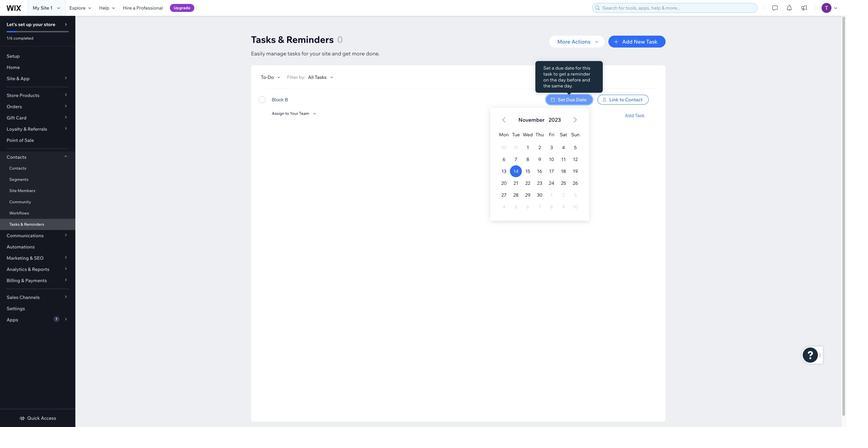Task type: vqa. For each thing, say whether or not it's contained in the screenshot.
the bottom 'Site'
yes



Task type: locate. For each thing, give the bounding box(es) containing it.
1 horizontal spatial set
[[558, 97, 565, 103]]

sidebar element
[[0, 16, 75, 428]]

set for set due date
[[558, 97, 565, 103]]

contacts for contacts link
[[9, 166, 26, 171]]

& for tasks & reminders 0
[[278, 34, 284, 45]]

contacts down point of sale
[[7, 154, 26, 160]]

row containing 13
[[498, 166, 581, 178]]

1 horizontal spatial tasks
[[251, 34, 276, 45]]

site inside site members link
[[9, 188, 17, 193]]

for right tasks
[[302, 50, 309, 57]]

site & app button
[[0, 73, 75, 84]]

6 row from the top
[[498, 189, 581, 201]]

0 horizontal spatial get
[[343, 50, 351, 57]]

tue
[[512, 132, 520, 138]]

13
[[502, 169, 506, 175]]

1 down settings 'link'
[[56, 317, 57, 322]]

billing & payments
[[7, 278, 47, 284]]

1 inside sidebar element
[[56, 317, 57, 322]]

add for add task
[[625, 113, 634, 119]]

contacts button
[[0, 152, 75, 163]]

2
[[538, 145, 541, 151]]

referrals
[[28, 126, 47, 132]]

row up the 2
[[498, 126, 581, 142]]

loyalty & referrals button
[[0, 124, 75, 135]]

a left due
[[552, 65, 554, 71]]

manage
[[266, 50, 286, 57]]

2 row from the top
[[498, 142, 581, 154]]

a right the hire
[[133, 5, 135, 11]]

team
[[299, 111, 309, 116]]

let's
[[7, 21, 17, 27]]

assign to your team button
[[272, 111, 317, 117]]

contacts inside dropdown button
[[7, 154, 26, 160]]

1/6
[[7, 36, 13, 41]]

0 horizontal spatial tasks
[[9, 222, 20, 227]]

workflows link
[[0, 208, 75, 219]]

gift card button
[[0, 112, 75, 124]]

tasks down workflows
[[9, 222, 20, 227]]

on
[[544, 77, 549, 83]]

27
[[501, 192, 507, 198]]

& left reports
[[28, 267, 31, 273]]

site members
[[9, 188, 35, 193]]

and right site
[[332, 50, 341, 57]]

for left "this"
[[576, 65, 582, 71]]

1 vertical spatial reminders
[[24, 222, 44, 227]]

mon
[[499, 132, 509, 138]]

add left new
[[622, 38, 633, 45]]

to inside button
[[285, 111, 289, 116]]

to left 'your'
[[285, 111, 289, 116]]

2 vertical spatial to
[[285, 111, 289, 116]]

1 right my
[[50, 5, 53, 11]]

1/6 completed
[[7, 36, 33, 41]]

set a due date for this task to get a reminder on the day before and the same day.
[[544, 65, 591, 89]]

1 horizontal spatial to
[[554, 71, 558, 77]]

tasks right all
[[315, 74, 327, 80]]

more actions
[[558, 38, 591, 45]]

task
[[646, 38, 658, 45], [635, 113, 645, 119]]

to right "link"
[[620, 97, 624, 103]]

& up manage
[[278, 34, 284, 45]]

& for marketing & seo
[[30, 256, 33, 262]]

1 horizontal spatial a
[[552, 65, 554, 71]]

1 horizontal spatial 1
[[56, 317, 57, 322]]

1 horizontal spatial and
[[582, 77, 590, 83]]

communications
[[7, 233, 44, 239]]

reminders for tasks & reminders
[[24, 222, 44, 227]]

0 horizontal spatial 1
[[50, 5, 53, 11]]

1 horizontal spatial your
[[310, 50, 321, 57]]

site inside 'site & app' popup button
[[7, 76, 15, 82]]

0 horizontal spatial and
[[332, 50, 341, 57]]

your right up
[[33, 21, 43, 27]]

tasks up easily
[[251, 34, 276, 45]]

grid
[[490, 108, 589, 221]]

for
[[302, 50, 309, 57], [576, 65, 582, 71]]

row group
[[490, 142, 589, 221]]

1 vertical spatial site
[[7, 76, 15, 82]]

0 horizontal spatial a
[[133, 5, 135, 11]]

0 horizontal spatial reminders
[[24, 222, 44, 227]]

hire a professional
[[123, 5, 163, 11]]

actions
[[572, 38, 591, 45]]

& inside popup button
[[24, 126, 27, 132]]

store
[[44, 21, 55, 27]]

1 vertical spatial get
[[559, 71, 566, 77]]

& right billing
[[21, 278, 24, 284]]

1 vertical spatial and
[[582, 77, 590, 83]]

set left due
[[558, 97, 565, 103]]

to for assign to your team
[[285, 111, 289, 116]]

billing & payments button
[[0, 275, 75, 287]]

get left the before at the right of page
[[559, 71, 566, 77]]

add down link to contact
[[625, 113, 634, 119]]

tasks for tasks & reminders 0
[[251, 34, 276, 45]]

sales channels
[[7, 295, 40, 301]]

1 vertical spatial tasks
[[315, 74, 327, 80]]

site down segments
[[9, 188, 17, 193]]

site for site members
[[9, 188, 17, 193]]

payments
[[25, 278, 47, 284]]

0 vertical spatial and
[[332, 50, 341, 57]]

1 left the 2
[[527, 145, 529, 151]]

task right new
[[646, 38, 658, 45]]

1 horizontal spatial get
[[559, 71, 566, 77]]

row up 23
[[498, 166, 581, 178]]

your left site
[[310, 50, 321, 57]]

tasks & reminders 0
[[251, 34, 343, 45]]

0 horizontal spatial set
[[544, 65, 551, 71]]

add task
[[625, 113, 645, 119]]

sales channels button
[[0, 292, 75, 303]]

2 horizontal spatial to
[[620, 97, 624, 103]]

3 row from the top
[[498, 154, 581, 166]]

add for add new task
[[622, 38, 633, 45]]

0 vertical spatial to
[[554, 71, 558, 77]]

to inside 'button'
[[620, 97, 624, 103]]

2 vertical spatial 1
[[56, 317, 57, 322]]

1 horizontal spatial for
[[576, 65, 582, 71]]

professional
[[136, 5, 163, 11]]

alert
[[516, 116, 563, 124]]

quick access button
[[19, 416, 56, 422]]

task down contact
[[635, 113, 645, 119]]

2 vertical spatial site
[[9, 188, 17, 193]]

1 vertical spatial your
[[310, 50, 321, 57]]

contacts link
[[0, 163, 75, 174]]

reminders up easily manage tasks for your site and get more done.
[[286, 34, 334, 45]]

and down "this"
[[582, 77, 590, 83]]

tasks
[[288, 50, 300, 57]]

day.
[[564, 83, 573, 89]]

3
[[550, 145, 553, 151]]

marketing & seo button
[[0, 253, 75, 264]]

1 vertical spatial to
[[620, 97, 624, 103]]

to right task
[[554, 71, 558, 77]]

the right on
[[550, 77, 557, 83]]

2 vertical spatial tasks
[[9, 222, 20, 227]]

row
[[498, 126, 581, 142], [498, 142, 581, 154], [498, 154, 581, 166], [498, 166, 581, 178], [498, 178, 581, 189], [498, 189, 581, 201], [498, 201, 581, 213]]

get left the more
[[343, 50, 351, 57]]

9
[[538, 157, 541, 163]]

0 vertical spatial contacts
[[7, 154, 26, 160]]

this
[[583, 65, 591, 71]]

reminders down workflows 'link'
[[24, 222, 44, 227]]

row up 16
[[498, 154, 581, 166]]

& left app
[[16, 76, 19, 82]]

your
[[33, 21, 43, 27], [310, 50, 321, 57]]

to-do button
[[261, 74, 282, 80]]

marketing
[[7, 256, 29, 262]]

site & app
[[7, 76, 30, 82]]

1 horizontal spatial task
[[646, 38, 658, 45]]

a for professional
[[133, 5, 135, 11]]

0 vertical spatial your
[[33, 21, 43, 27]]

for inside set a due date for this task to get a reminder on the day before and the same day.
[[576, 65, 582, 71]]

reminders inside sidebar element
[[24, 222, 44, 227]]

& inside dropdown button
[[30, 256, 33, 262]]

& inside 'popup button'
[[28, 267, 31, 273]]

explore
[[69, 5, 86, 11]]

set up on
[[544, 65, 551, 71]]

1 vertical spatial add
[[625, 113, 634, 119]]

& right loyalty
[[24, 126, 27, 132]]

1 vertical spatial set
[[558, 97, 565, 103]]

row down 30
[[498, 201, 581, 213]]

row down 16
[[498, 178, 581, 189]]

contacts
[[7, 154, 26, 160], [9, 166, 26, 171]]

6
[[503, 157, 505, 163]]

set for set a due date for this task to get a reminder on the day before and the same day.
[[544, 65, 551, 71]]

app
[[20, 76, 30, 82]]

communications button
[[0, 230, 75, 242]]

set inside set a due date for this task to get a reminder on the day before and the same day.
[[544, 65, 551, 71]]

site right my
[[41, 5, 49, 11]]

& down workflows
[[21, 222, 23, 227]]

28
[[513, 192, 519, 198]]

home link
[[0, 62, 75, 73]]

task inside button
[[646, 38, 658, 45]]

set inside button
[[558, 97, 565, 103]]

0 vertical spatial set
[[544, 65, 551, 71]]

products
[[20, 93, 39, 99]]

& for loyalty & referrals
[[24, 126, 27, 132]]

24
[[549, 181, 554, 186]]

your inside sidebar element
[[33, 21, 43, 27]]

tasks inside sidebar element
[[9, 222, 20, 227]]

site down home
[[7, 76, 15, 82]]

site members link
[[0, 185, 75, 197]]

site
[[41, 5, 49, 11], [7, 76, 15, 82], [9, 188, 17, 193]]

0 vertical spatial for
[[302, 50, 309, 57]]

1 vertical spatial task
[[635, 113, 645, 119]]

2 horizontal spatial a
[[567, 71, 570, 77]]

0 vertical spatial reminders
[[286, 34, 334, 45]]

a inside hire a professional 'link'
[[133, 5, 135, 11]]

16
[[537, 169, 542, 175]]

0 horizontal spatial to
[[285, 111, 289, 116]]

2 horizontal spatial 1
[[527, 145, 529, 151]]

due
[[566, 97, 575, 103]]

do
[[268, 74, 274, 80]]

1 vertical spatial contacts
[[9, 166, 26, 171]]

1 row from the top
[[498, 126, 581, 142]]

18
[[561, 169, 566, 175]]

0 vertical spatial tasks
[[251, 34, 276, 45]]

1 horizontal spatial reminders
[[286, 34, 334, 45]]

point of sale link
[[0, 135, 75, 146]]

contacts for "contacts" dropdown button
[[7, 154, 26, 160]]

0
[[337, 34, 343, 45]]

1 vertical spatial 1
[[527, 145, 529, 151]]

all
[[308, 74, 314, 80]]

row containing 6
[[498, 154, 581, 166]]

segments
[[9, 177, 28, 182]]

26
[[573, 181, 578, 186]]

5 row from the top
[[498, 178, 581, 189]]

more actions button
[[550, 36, 605, 48]]

mon tue wed thu
[[499, 132, 544, 138]]

1 vertical spatial for
[[576, 65, 582, 71]]

row up 9
[[498, 142, 581, 154]]

upgrade button
[[170, 4, 194, 12]]

to-
[[261, 74, 268, 80]]

0 vertical spatial task
[[646, 38, 658, 45]]

0 horizontal spatial your
[[33, 21, 43, 27]]

tasks & reminders
[[9, 222, 44, 227]]

more
[[558, 38, 571, 45]]

4 row from the top
[[498, 166, 581, 178]]

gift card
[[7, 115, 27, 121]]

contacts up segments
[[9, 166, 26, 171]]

0 vertical spatial add
[[622, 38, 633, 45]]

add inside button
[[622, 38, 633, 45]]

get
[[343, 50, 351, 57], [559, 71, 566, 77]]

& left seo
[[30, 256, 33, 262]]

21
[[514, 181, 518, 186]]

a right "day"
[[567, 71, 570, 77]]

row down 23
[[498, 189, 581, 201]]



Task type: describe. For each thing, give the bounding box(es) containing it.
members
[[18, 188, 35, 193]]

row containing 1
[[498, 142, 581, 154]]

to inside set a due date for this task to get a reminder on the day before and the same day.
[[554, 71, 558, 77]]

all tasks
[[308, 74, 327, 80]]

12
[[573, 157, 578, 163]]

up
[[26, 21, 32, 27]]

row containing 27
[[498, 189, 581, 201]]

Search for tools, apps, help & more... field
[[601, 3, 755, 13]]

the left same
[[544, 83, 551, 89]]

sun
[[571, 132, 580, 138]]

analytics & reports
[[7, 267, 49, 273]]

7 row from the top
[[498, 201, 581, 213]]

set due date
[[558, 97, 587, 103]]

Write your task here and press enter to add. text field
[[272, 95, 541, 112]]

seo
[[34, 256, 44, 262]]

help
[[99, 5, 109, 11]]

workflows
[[9, 211, 29, 216]]

link to contact button
[[598, 95, 649, 105]]

site for site & app
[[7, 76, 15, 82]]

thu
[[536, 132, 544, 138]]

new
[[634, 38, 645, 45]]

to-do
[[261, 74, 274, 80]]

0 horizontal spatial for
[[302, 50, 309, 57]]

quick
[[27, 416, 40, 422]]

link
[[610, 97, 619, 103]]

30
[[537, 192, 543, 198]]

loyalty
[[7, 126, 22, 132]]

0 horizontal spatial task
[[635, 113, 645, 119]]

by:
[[299, 74, 306, 80]]

your
[[290, 111, 298, 116]]

22
[[525, 181, 530, 186]]

task
[[544, 71, 553, 77]]

row containing 20
[[498, 178, 581, 189]]

row containing mon
[[498, 126, 581, 142]]

a for due
[[552, 65, 554, 71]]

help button
[[95, 0, 119, 16]]

site
[[322, 50, 331, 57]]

all tasks button
[[308, 74, 335, 80]]

done.
[[366, 50, 380, 57]]

& for tasks & reminders
[[21, 222, 23, 227]]

sale
[[24, 138, 34, 143]]

upgrade
[[174, 5, 190, 10]]

20
[[501, 181, 507, 186]]

let's set up your store
[[7, 21, 55, 27]]

0 vertical spatial site
[[41, 5, 49, 11]]

& for site & app
[[16, 76, 19, 82]]

to for link to contact
[[620, 97, 624, 103]]

tasks for tasks & reminders
[[9, 222, 20, 227]]

tuesday, november 14, 2023 cell
[[510, 166, 522, 178]]

29
[[525, 192, 530, 198]]

19
[[573, 169, 578, 175]]

0 vertical spatial get
[[343, 50, 351, 57]]

assign to your team
[[272, 111, 309, 116]]

link to contact
[[610, 97, 643, 103]]

& for analytics & reports
[[28, 267, 31, 273]]

channels
[[19, 295, 40, 301]]

more
[[352, 50, 365, 57]]

loyalty & referrals
[[7, 126, 47, 132]]

1 inside "row"
[[527, 145, 529, 151]]

& for billing & payments
[[21, 278, 24, 284]]

get inside set a due date for this task to get a reminder on the day before and the same day.
[[559, 71, 566, 77]]

day
[[558, 77, 566, 83]]

2 horizontal spatial tasks
[[315, 74, 327, 80]]

reports
[[32, 267, 49, 273]]

2023
[[549, 117, 561, 123]]

before
[[567, 77, 581, 83]]

filter
[[287, 74, 298, 80]]

sales
[[7, 295, 18, 301]]

segments link
[[0, 174, 75, 185]]

wed
[[523, 132, 533, 138]]

17
[[549, 169, 554, 175]]

quick access
[[27, 416, 56, 422]]

23
[[537, 181, 542, 186]]

alert containing november
[[516, 116, 563, 124]]

november
[[518, 117, 545, 123]]

add task button
[[625, 113, 645, 119]]

10
[[549, 157, 554, 163]]

completed
[[13, 36, 33, 41]]

community link
[[0, 197, 75, 208]]

tasks & reminders link
[[0, 219, 75, 230]]

point of sale
[[7, 138, 34, 143]]

25
[[561, 181, 566, 186]]

marketing & seo
[[7, 256, 44, 262]]

my site 1
[[33, 5, 53, 11]]

0 vertical spatial 1
[[50, 5, 53, 11]]

11
[[561, 157, 566, 163]]

reminders for tasks & reminders 0
[[286, 34, 334, 45]]

store
[[7, 93, 19, 99]]

gift
[[7, 115, 15, 121]]

grid containing november
[[490, 108, 589, 221]]

row group containing 1
[[490, 142, 589, 221]]

same
[[552, 83, 563, 89]]

easily
[[251, 50, 265, 57]]

access
[[41, 416, 56, 422]]

set due date button
[[546, 95, 593, 105]]

and inside set a due date for this task to get a reminder on the day before and the same day.
[[582, 77, 590, 83]]

sat
[[560, 132, 567, 138]]

4
[[562, 145, 565, 151]]



